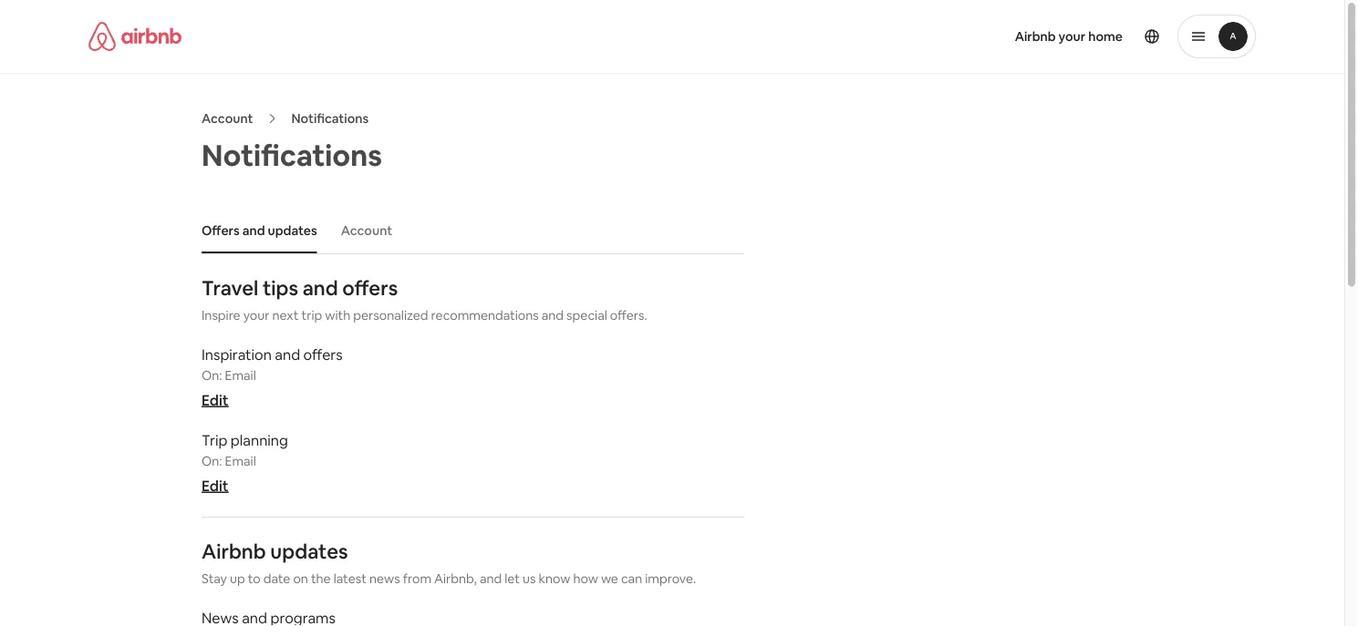 Task type: locate. For each thing, give the bounding box(es) containing it.
account button
[[332, 213, 401, 248]]

1 vertical spatial updates
[[270, 539, 348, 565]]

on:
[[202, 368, 222, 384], [202, 453, 222, 470]]

edit button up trip on the bottom of the page
[[202, 391, 229, 410]]

date
[[263, 571, 290, 587]]

1 on: from the top
[[202, 368, 222, 384]]

1 vertical spatial edit button
[[202, 477, 229, 495]]

edit inside "inspiration and offers on: email edit"
[[202, 391, 229, 410]]

travel tips and offers inspire your next trip with personalized recommendations and special offers.
[[202, 275, 648, 324]]

1 vertical spatial notifications
[[202, 136, 382, 174]]

account inside button
[[341, 223, 392, 239]]

edit up trip on the bottom of the page
[[202, 391, 229, 410]]

updates up 'tips'
[[268, 223, 317, 239]]

email down planning
[[225, 453, 256, 470]]

account link
[[202, 110, 253, 127]]

email
[[225, 368, 256, 384], [225, 453, 256, 470]]

0 horizontal spatial airbnb
[[202, 539, 266, 565]]

to
[[248, 571, 261, 587]]

how
[[573, 571, 598, 587]]

edit down trip on the bottom of the page
[[202, 477, 229, 495]]

0 horizontal spatial your
[[243, 307, 269, 324]]

email down inspiration
[[225, 368, 256, 384]]

1 vertical spatial email
[[225, 453, 256, 470]]

updates inside airbnb updates stay up to date on the latest news from airbnb, and let us know how we can improve.
[[270, 539, 348, 565]]

updates inside button
[[268, 223, 317, 239]]

0 vertical spatial account
[[202, 110, 253, 127]]

account for the account link
[[202, 110, 253, 127]]

and
[[242, 223, 265, 239], [303, 275, 338, 301], [542, 307, 564, 324], [275, 345, 300, 364], [480, 571, 502, 587]]

airbnb for your
[[1015, 28, 1056, 45]]

1 vertical spatial your
[[243, 307, 269, 324]]

1 vertical spatial account
[[341, 223, 392, 239]]

1 edit button from the top
[[202, 391, 229, 410]]

account for account button
[[341, 223, 392, 239]]

edit button
[[202, 391, 229, 410], [202, 477, 229, 495]]

0 vertical spatial email
[[225, 368, 256, 384]]

trip
[[301, 307, 322, 324]]

and left the special
[[542, 307, 564, 324]]

airbnb
[[1015, 28, 1056, 45], [202, 539, 266, 565]]

and up "trip"
[[303, 275, 338, 301]]

your
[[1059, 28, 1086, 45], [243, 307, 269, 324]]

notifications
[[291, 110, 369, 127], [202, 136, 382, 174]]

1 horizontal spatial airbnb
[[1015, 28, 1056, 45]]

1 vertical spatial edit
[[202, 477, 229, 495]]

offers down "trip"
[[303, 345, 343, 364]]

personalized
[[353, 307, 428, 324]]

with
[[325, 307, 351, 324]]

0 vertical spatial on:
[[202, 368, 222, 384]]

0 vertical spatial your
[[1059, 28, 1086, 45]]

notifications element
[[192, 208, 745, 627]]

1 edit from the top
[[202, 391, 229, 410]]

2 email from the top
[[225, 453, 256, 470]]

on: down trip on the bottom of the page
[[202, 453, 222, 470]]

1 horizontal spatial your
[[1059, 28, 1086, 45]]

your left next on the left of the page
[[243, 307, 269, 324]]

0 vertical spatial airbnb
[[1015, 28, 1056, 45]]

next
[[272, 307, 299, 324]]

1 vertical spatial offers
[[303, 345, 343, 364]]

airbnb updates stay up to date on the latest news from airbnb, and let us know how we can improve.
[[202, 539, 696, 587]]

home
[[1088, 28, 1123, 45]]

and inside button
[[242, 223, 265, 239]]

and inside airbnb updates stay up to date on the latest news from airbnb, and let us know how we can improve.
[[480, 571, 502, 587]]

and left let
[[480, 571, 502, 587]]

2 on: from the top
[[202, 453, 222, 470]]

1 horizontal spatial account
[[341, 223, 392, 239]]

updates
[[268, 223, 317, 239], [270, 539, 348, 565]]

offers up personalized
[[342, 275, 398, 301]]

offers and updates tab panel
[[202, 275, 745, 627]]

special
[[567, 307, 607, 324]]

1 vertical spatial on:
[[202, 453, 222, 470]]

offers
[[342, 275, 398, 301], [303, 345, 343, 364]]

0 vertical spatial offers
[[342, 275, 398, 301]]

edit
[[202, 391, 229, 410], [202, 477, 229, 495]]

offers inside the 'travel tips and offers inspire your next trip with personalized recommendations and special offers.'
[[342, 275, 398, 301]]

tab list containing offers and updates
[[192, 208, 745, 254]]

0 vertical spatial edit
[[202, 391, 229, 410]]

edit button down trip on the bottom of the page
[[202, 477, 229, 495]]

tips
[[263, 275, 298, 301]]

edit button for edit
[[202, 477, 229, 495]]

tab list
[[192, 208, 745, 254]]

airbnb left home
[[1015, 28, 1056, 45]]

0 horizontal spatial account
[[202, 110, 253, 127]]

on: down inspiration
[[202, 368, 222, 384]]

0 vertical spatial edit button
[[202, 391, 229, 410]]

1 email from the top
[[225, 368, 256, 384]]

email inside trip planning on: email edit
[[225, 453, 256, 470]]

and down next on the left of the page
[[275, 345, 300, 364]]

0 vertical spatial updates
[[268, 223, 317, 239]]

account
[[202, 110, 253, 127], [341, 223, 392, 239]]

edit button for email
[[202, 391, 229, 410]]

we
[[601, 571, 618, 587]]

2 edit button from the top
[[202, 477, 229, 495]]

trip
[[202, 431, 227, 450]]

1 vertical spatial airbnb
[[202, 539, 266, 565]]

latest
[[334, 571, 367, 587]]

airbnb up up
[[202, 539, 266, 565]]

and right the offers
[[242, 223, 265, 239]]

airbnb inside airbnb updates stay up to date on the latest news from airbnb, and let us know how we can improve.
[[202, 539, 266, 565]]

offers
[[202, 223, 240, 239]]

airbnb inside "link"
[[1015, 28, 1056, 45]]

2 edit from the top
[[202, 477, 229, 495]]

your left home
[[1059, 28, 1086, 45]]

updates up on
[[270, 539, 348, 565]]

email inside "inspiration and offers on: email edit"
[[225, 368, 256, 384]]

planning
[[231, 431, 288, 450]]

on
[[293, 571, 308, 587]]

up
[[230, 571, 245, 587]]



Task type: describe. For each thing, give the bounding box(es) containing it.
the
[[311, 571, 331, 587]]

airbnb your home link
[[1004, 17, 1134, 56]]

airbnb your home
[[1015, 28, 1123, 45]]

know
[[539, 571, 570, 587]]

inspiration and offers on: email edit
[[202, 345, 343, 410]]

us
[[523, 571, 536, 587]]

0 vertical spatial notifications
[[291, 110, 369, 127]]

inspire
[[202, 307, 240, 324]]

your inside "link"
[[1059, 28, 1086, 45]]

offers inside "inspiration and offers on: email edit"
[[303, 345, 343, 364]]

on: inside "inspiration and offers on: email edit"
[[202, 368, 222, 384]]

trip planning on: email edit
[[202, 431, 288, 495]]

your inside the 'travel tips and offers inspire your next trip with personalized recommendations and special offers.'
[[243, 307, 269, 324]]

travel
[[202, 275, 258, 301]]

let
[[505, 571, 520, 587]]

offers and updates
[[202, 223, 317, 239]]

inspiration
[[202, 345, 272, 364]]

profile element
[[694, 0, 1256, 73]]

offers.
[[610, 307, 648, 324]]

can
[[621, 571, 642, 587]]

airbnb for updates
[[202, 539, 266, 565]]

improve.
[[645, 571, 696, 587]]

airbnb,
[[434, 571, 477, 587]]

and inside "inspiration and offers on: email edit"
[[275, 345, 300, 364]]

offers and updates button
[[192, 213, 326, 248]]

from
[[403, 571, 432, 587]]

news
[[369, 571, 400, 587]]

stay
[[202, 571, 227, 587]]

recommendations
[[431, 307, 539, 324]]

on: inside trip planning on: email edit
[[202, 453, 222, 470]]

edit inside trip planning on: email edit
[[202, 477, 229, 495]]



Task type: vqa. For each thing, say whether or not it's contained in the screenshot.
Zoom in image
no



